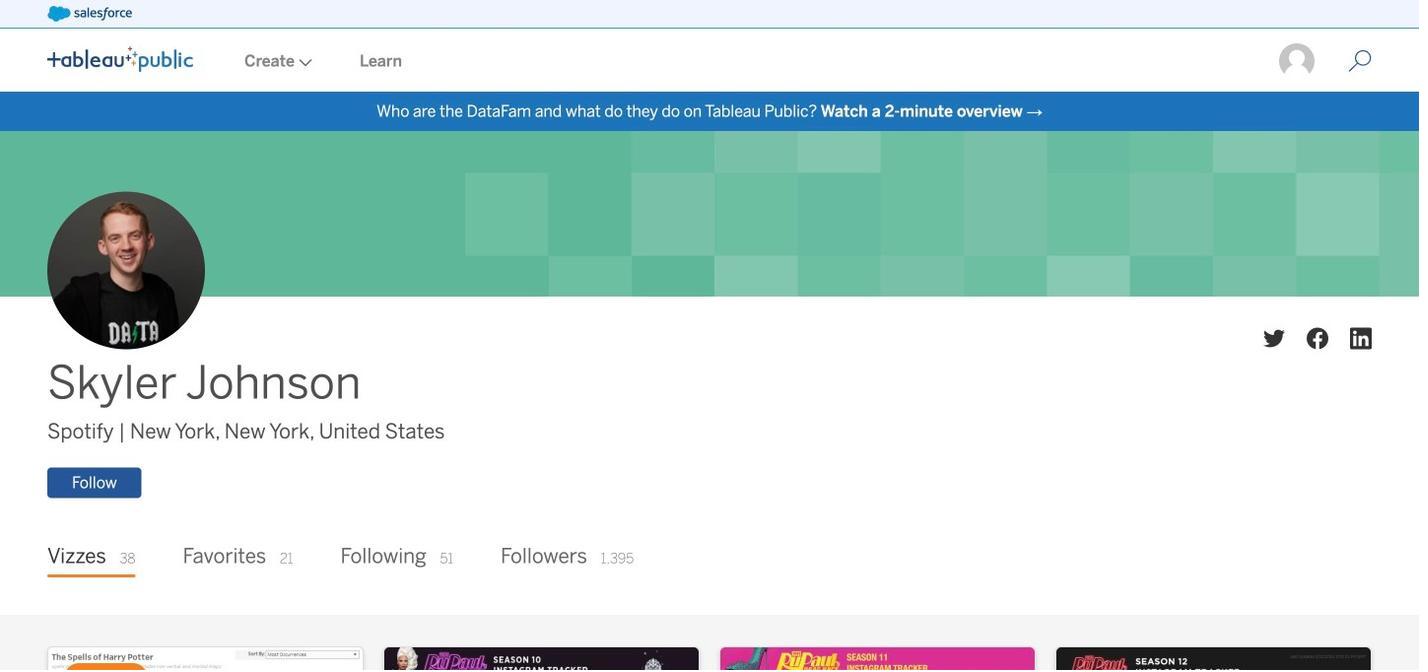 Task type: vqa. For each thing, say whether or not it's contained in the screenshot.
2nd Add Favorite icon
no



Task type: describe. For each thing, give the bounding box(es) containing it.
linkedin.com image
[[1351, 328, 1373, 349]]

tara.schultz image
[[1278, 41, 1317, 81]]

logo image
[[47, 46, 193, 72]]

salesforce logo image
[[47, 6, 132, 22]]

facebook.com image
[[1307, 328, 1329, 349]]



Task type: locate. For each thing, give the bounding box(es) containing it.
create image
[[295, 59, 313, 67]]

avatar image
[[47, 192, 205, 349]]

go to search image
[[1325, 49, 1396, 73]]



